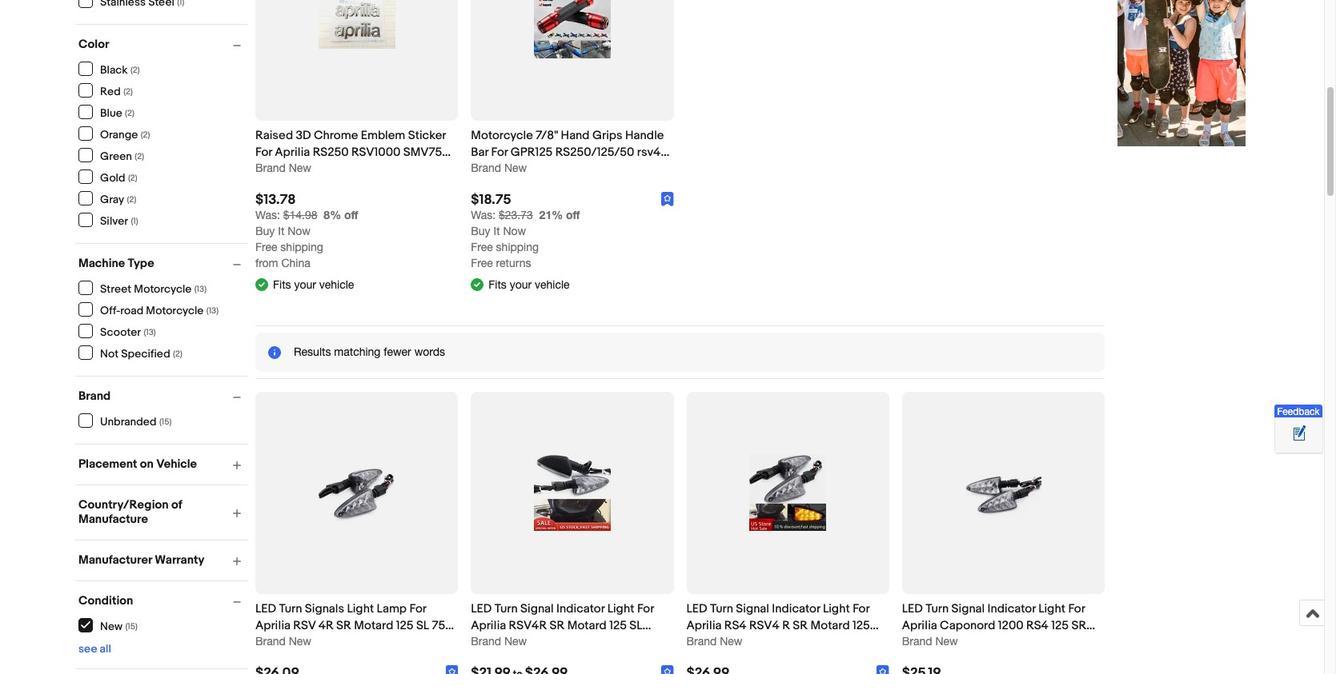 Task type: describe. For each thing, give the bounding box(es) containing it.
led turn signals light lamp for aprilia rsv 4r sr motard 125 sl 750 smv 750 mana image
[[318, 455, 395, 532]]

smv
[[255, 636, 280, 651]]

led turn signal indicator light for aprilia caponord 1200 rs4 125 sr motard 125 image
[[965, 455, 1042, 532]]

(2) for red
[[123, 86, 133, 96]]

results
[[294, 346, 331, 359]]

sticker
[[408, 128, 446, 144]]

was: inside was: $23.73 21% off buy it now free shipping free returns
[[471, 209, 496, 222]]

led turn signal indicator light for aprilia caponord 1200 rs4 125 sr motard 125 heading
[[902, 602, 1095, 651]]

aprilia for caponord
[[902, 619, 937, 634]]

manufacturer warranty button
[[78, 553, 248, 568]]

led for led turn signals light lamp for aprilia rsv 4r sr motard 125 sl 750 smv 750 mana
[[255, 602, 276, 617]]

results matching fewer words
[[294, 346, 445, 359]]

rs4 inside the led turn signal indicator light for aprilia rs4 rsv4 r sr motard 125 sl750 mana
[[724, 619, 747, 634]]

fewer
[[384, 346, 411, 359]]

see all
[[78, 643, 111, 657]]

signals
[[305, 602, 344, 617]]

on
[[140, 457, 154, 472]]

off-road motorcycle (13)
[[100, 304, 219, 317]]

bar
[[471, 145, 488, 160]]

$14.98
[[283, 209, 317, 222]]

raised 3d chrome emblem sticker for aprilia rs250 rsv1000 smv750 silver decal image
[[318, 0, 395, 49]]

indicator for motard
[[556, 602, 605, 617]]

for for raised 3d chrome emblem sticker for aprilia rs250 rsv1000 smv750 silver decal
[[255, 145, 272, 160]]

caponord
[[940, 619, 996, 634]]

vehicle for second the and text__icon from the right
[[319, 278, 354, 291]]

(2) for gold
[[128, 173, 137, 183]]

brand new for rsv4r
[[471, 636, 527, 649]]

sr inside the led turn signal indicator light for aprilia rs4 rsv4 r sr motard 125 sl750 mana
[[793, 619, 808, 634]]

country/region of manufacture button
[[78, 498, 248, 528]]

gray (2)
[[100, 193, 136, 206]]

raised 3d chrome emblem sticker for aprilia rs250 rsv1000 smv750 silver decal link
[[255, 128, 458, 177]]

chrome
[[314, 128, 358, 144]]

orange (2)
[[100, 128, 150, 141]]

advertisement region
[[1118, 0, 1246, 147]]

new for motorcycle 7/8" hand grips handle bar for gpr125 rs250/125/50 rsv4 1000 aprc rf
[[504, 162, 527, 175]]

see
[[78, 643, 97, 657]]

sl750
[[687, 636, 720, 651]]

buy inside $13.78 was: $14.98 8% off buy it now free shipping from china
[[255, 225, 275, 238]]

raised 3d chrome emblem sticker for aprilia rs250 rsv1000 smv750 silver decal
[[255, 128, 450, 177]]

machine type
[[78, 256, 154, 271]]

new for led turn signal indicator light for aprilia rs4 rsv4 r sr motard 125 sl750 mana
[[720, 636, 743, 649]]

(1)
[[131, 216, 138, 226]]

new (15)
[[100, 620, 138, 634]]

led turn signal indicator light for aprilia rs4 rsv4 r sr motard 125 sl750 mana image
[[749, 455, 826, 532]]

decal
[[288, 162, 320, 177]]

grips
[[592, 128, 623, 144]]

new for led turn signals light lamp for aprilia rsv 4r sr motard 125 sl 750 smv 750 mana
[[289, 636, 311, 649]]

not specified (2)
[[100, 347, 182, 361]]

1000
[[471, 162, 497, 177]]

led turn signal indicator light for aprilia rsv4r sr motard 125 sl 750/gt shiver link
[[471, 601, 674, 651]]

red (2)
[[100, 84, 133, 98]]

placement on vehicle button
[[78, 457, 248, 472]]

125 inside the led turn signal indicator light for aprilia rs4 rsv4 r sr motard 125 sl750 mana
[[853, 619, 870, 634]]

(2) for blue
[[125, 108, 134, 118]]

fits your vehicle for second the and text__icon from the right
[[273, 278, 354, 291]]

warranty
[[155, 553, 204, 568]]

$18.75
[[471, 193, 511, 209]]

was: $23.73 21% off buy it now free shipping free returns
[[471, 209, 580, 270]]

manufacturer
[[78, 553, 152, 568]]

led turn signals light lamp for aprilia rsv 4r sr motard 125 sl 750 smv 750 mana
[[255, 602, 453, 651]]

0 vertical spatial 750
[[432, 619, 453, 634]]

(13) inside "off-road motorcycle (13)"
[[206, 305, 219, 316]]

street motorcycle (13)
[[100, 282, 207, 296]]

rsv4
[[749, 619, 780, 634]]

motard inside led turn signal indicator light for aprilia rsv4r sr motard 125 sl 750/gt shiver
[[567, 619, 607, 634]]

led turn signal indicator light for aprilia rsv4r sr motard 125 sl 750/gt shiver image
[[534, 455, 611, 532]]

(2) for black
[[131, 64, 140, 75]]

fits for second the and text__icon from the right
[[273, 278, 291, 291]]

motard inside the led turn signal indicator light for aprilia rs4 rsv4 r sr motard 125 sl750 mana
[[811, 619, 850, 634]]

(13) inside the scooter (13)
[[144, 327, 156, 337]]

3d
[[296, 128, 311, 144]]

mana inside led turn signals light lamp for aprilia rsv 4r sr motard 125 sl 750 smv 750 mana
[[307, 636, 336, 651]]

led turn signal indicator light for aprilia caponord 1200 rs4 125 sr motard 125
[[902, 602, 1087, 651]]

light for led turn signal indicator light for aprilia rs4 rsv4 r sr motard 125 sl750 mana
[[823, 602, 850, 617]]

rf
[[535, 162, 549, 177]]

aprc
[[500, 162, 532, 177]]

2 vertical spatial motorcycle
[[146, 304, 204, 317]]

lamp
[[377, 602, 407, 617]]

words
[[414, 346, 445, 359]]

shipping inside $13.78 was: $14.98 8% off buy it now free shipping from china
[[281, 241, 323, 254]]

mana inside the led turn signal indicator light for aprilia rs4 rsv4 r sr motard 125 sl750 mana
[[723, 636, 753, 651]]

emblem
[[361, 128, 405, 144]]

off-
[[100, 304, 120, 317]]

condition button
[[78, 594, 248, 609]]

2 your from the left
[[510, 278, 532, 291]]

brand new for rs4
[[687, 636, 743, 649]]

light for led turn signal indicator light for aprilia rsv4r sr motard 125 sl 750/gt shiver
[[607, 602, 635, 617]]

brand for led turn signal indicator light for aprilia rs4 rsv4 r sr motard 125 sl750 mana
[[687, 636, 717, 649]]

turn for caponord
[[926, 602, 949, 617]]

125 inside led turn signal indicator light for aprilia rsv4r sr motard 125 sl 750/gt shiver
[[609, 619, 627, 634]]

led turn signal indicator light for aprilia rs4 rsv4 r sr motard 125 sl750 mana
[[687, 602, 870, 651]]

rsv4r
[[509, 619, 547, 634]]

brand new for gpr125
[[471, 162, 527, 175]]

21%
[[539, 209, 563, 222]]

brand button
[[78, 389, 248, 404]]

turn for rs4
[[710, 602, 733, 617]]

brand new for caponord
[[902, 636, 958, 649]]

led for led turn signal indicator light for aprilia caponord 1200 rs4 125 sr motard 125
[[902, 602, 923, 617]]

raised
[[255, 128, 293, 144]]

unbranded (15)
[[100, 415, 172, 429]]

from
[[255, 257, 278, 270]]

silver (1)
[[100, 214, 138, 228]]

rs250/125/50
[[555, 145, 634, 160]]

placement
[[78, 457, 137, 472]]

silver inside raised 3d chrome emblem sticker for aprilia rs250 rsv1000 smv750 silver decal
[[255, 162, 285, 177]]

gold
[[100, 171, 125, 185]]

aprilia for rs250
[[275, 145, 310, 160]]

new for raised 3d chrome emblem sticker for aprilia rs250 rsv1000 smv750 silver decal
[[289, 162, 311, 175]]

motorcycle 7/8" hand grips handle bar for gpr125 rs250/125/50 rsv4 1000 aprc rf link
[[471, 128, 674, 177]]

machine
[[78, 256, 125, 271]]

turn for rsv
[[279, 602, 302, 617]]

china
[[281, 257, 310, 270]]

(2) for orange
[[141, 129, 150, 140]]

smv750
[[403, 145, 450, 160]]

brand for motorcycle 7/8" hand grips handle bar for gpr125 rs250/125/50 rsv4 1000 aprc rf
[[471, 162, 501, 175]]

led turn signal indicator light for aprilia caponord 1200 rs4 125 sr motard 125 link
[[902, 601, 1105, 651]]

specified
[[121, 347, 170, 361]]

motorcycle 7/8" hand grips handle bar for gpr125 rs250/125/50 rsv4 1000 aprc rf heading
[[471, 128, 670, 177]]

brand new for rs250
[[255, 162, 311, 175]]

brand for led turn signal indicator light for aprilia caponord 1200 rs4 125 sr motard 125
[[902, 636, 932, 649]]

black (2)
[[100, 63, 140, 76]]

gpr125
[[511, 145, 553, 160]]

sl inside led turn signal indicator light for aprilia rsv4r sr motard 125 sl 750/gt shiver
[[630, 619, 643, 634]]

motard inside led turn signal indicator light for aprilia caponord 1200 rs4 125 sr motard 125
[[902, 636, 941, 651]]

rsv
[[293, 619, 316, 634]]

it inside was: $23.73 21% off buy it now free shipping free returns
[[494, 225, 500, 238]]

raised 3d chrome emblem sticker for aprilia rs250 rsv1000 smv750 silver decal heading
[[255, 128, 451, 177]]

750/gt
[[471, 636, 512, 651]]



Task type: locate. For each thing, give the bounding box(es) containing it.
turn up rsv
[[279, 602, 302, 617]]

1 turn from the left
[[279, 602, 302, 617]]

1 fits from the left
[[273, 278, 291, 291]]

now inside $13.78 was: $14.98 8% off buy it now free shipping from china
[[288, 225, 311, 238]]

1 mana from the left
[[307, 636, 336, 651]]

(15) down condition
[[125, 622, 138, 632]]

brand for raised 3d chrome emblem sticker for aprilia rs250 rsv1000 smv750 silver decal
[[255, 162, 286, 175]]

sr
[[336, 619, 351, 634], [550, 619, 565, 634], [793, 619, 808, 634], [1072, 619, 1087, 634]]

motorcycle down 'street motorcycle (13)' in the top left of the page
[[146, 304, 204, 317]]

0 horizontal spatial indicator
[[556, 602, 605, 617]]

vehicle down $13.78 was: $14.98 8% off buy it now free shipping from china
[[319, 278, 354, 291]]

mana down rsv4 on the right of the page
[[723, 636, 753, 651]]

1 signal from the left
[[520, 602, 554, 617]]

it down $23.73
[[494, 225, 500, 238]]

see all button
[[78, 643, 111, 657]]

1 horizontal spatial mana
[[723, 636, 753, 651]]

fits for 2nd the and text__icon from left
[[489, 278, 507, 291]]

silver left (1) on the left of page
[[100, 214, 128, 228]]

0 horizontal spatial it
[[278, 225, 284, 238]]

3 light from the left
[[823, 602, 850, 617]]

led inside led turn signal indicator light for aprilia caponord 1200 rs4 125 sr motard 125
[[902, 602, 923, 617]]

it
[[278, 225, 284, 238], [494, 225, 500, 238]]

0 horizontal spatial buy
[[255, 225, 275, 238]]

(13) up 'specified'
[[144, 327, 156, 337]]

shiver
[[515, 636, 549, 651]]

1200
[[998, 619, 1024, 634]]

turn inside led turn signal indicator light for aprilia caponord 1200 rs4 125 sr motard 125
[[926, 602, 949, 617]]

free left returns in the top of the page
[[471, 257, 493, 270]]

1 buy from the left
[[255, 225, 275, 238]]

light inside led turn signals light lamp for aprilia rsv 4r sr motard 125 sl 750 smv 750 mana
[[347, 602, 374, 617]]

1 shipping from the left
[[281, 241, 323, 254]]

aprilia for rs4
[[687, 619, 722, 634]]

1 vertical spatial silver
[[100, 214, 128, 228]]

1 vehicle from the left
[[319, 278, 354, 291]]

2 vehicle from the left
[[535, 278, 570, 291]]

3 sr from the left
[[793, 619, 808, 634]]

4 sr from the left
[[1072, 619, 1087, 634]]

aprilia inside led turn signals light lamp for aprilia rsv 4r sr motard 125 sl 750 smv 750 mana
[[255, 619, 291, 634]]

your down the china
[[294, 278, 316, 291]]

motorcycle 7/8" hand grips handle bar for gpr125 rs250/125/50 rsv4 1000 aprc rf image
[[534, 0, 611, 58]]

1 horizontal spatial now
[[503, 225, 526, 238]]

2 horizontal spatial signal
[[952, 602, 985, 617]]

rs4 left rsv4 on the right of the page
[[724, 619, 747, 634]]

free
[[255, 241, 277, 254], [471, 241, 493, 254], [471, 257, 493, 270]]

off inside was: $23.73 21% off buy it now free shipping free returns
[[566, 209, 580, 222]]

1 and text__icon image from the left
[[255, 277, 268, 290]]

1 vertical spatial (13)
[[206, 305, 219, 316]]

signal up caponord
[[952, 602, 985, 617]]

results matching fewer words region
[[255, 333, 1105, 372]]

(15) for condition
[[125, 622, 138, 632]]

(2) inside gray (2)
[[127, 194, 136, 205]]

was: inside $13.78 was: $14.98 8% off buy it now free shipping from china
[[255, 209, 280, 222]]

(13)
[[194, 284, 207, 294], [206, 305, 219, 316], [144, 327, 156, 337]]

signal for rs4
[[736, 602, 769, 617]]

indicator inside the led turn signal indicator light for aprilia rs4 rsv4 r sr motard 125 sl750 mana
[[772, 602, 820, 617]]

sr right 1200
[[1072, 619, 1087, 634]]

led inside led turn signals light lamp for aprilia rsv 4r sr motard 125 sl 750 smv 750 mana
[[255, 602, 276, 617]]

0 horizontal spatial (15)
[[125, 622, 138, 632]]

0 horizontal spatial rs4
[[724, 619, 747, 634]]

aprilia
[[275, 145, 310, 160], [255, 619, 291, 634], [471, 619, 506, 634], [687, 619, 722, 634], [902, 619, 937, 634]]

1 horizontal spatial your
[[510, 278, 532, 291]]

buy up from in the top left of the page
[[255, 225, 275, 238]]

shipping up returns in the top of the page
[[496, 241, 539, 254]]

signal inside the led turn signal indicator light for aprilia rs4 rsv4 r sr motard 125 sl750 mana
[[736, 602, 769, 617]]

motard down lamp
[[354, 619, 393, 634]]

2 and text__icon image from the left
[[471, 277, 484, 290]]

turn inside the led turn signal indicator light for aprilia rs4 rsv4 r sr motard 125 sl750 mana
[[710, 602, 733, 617]]

(2) inside orange (2)
[[141, 129, 150, 140]]

1 horizontal spatial and text__icon image
[[471, 277, 484, 290]]

motard inside led turn signals light lamp for aprilia rsv 4r sr motard 125 sl 750 smv 750 mana
[[354, 619, 393, 634]]

0 horizontal spatial now
[[288, 225, 311, 238]]

indicator for r
[[772, 602, 820, 617]]

2 fits your vehicle from the left
[[489, 278, 570, 291]]

1 off from the left
[[344, 209, 358, 222]]

2 rs4 from the left
[[1026, 619, 1049, 634]]

brand new
[[255, 162, 311, 175], [471, 162, 527, 175], [255, 636, 311, 649], [471, 636, 527, 649], [687, 636, 743, 649], [902, 636, 958, 649]]

placement on vehicle
[[78, 457, 197, 472]]

vehicle for 2nd the and text__icon from left
[[535, 278, 570, 291]]

r
[[782, 619, 790, 634]]

indicator for rs4
[[988, 602, 1036, 617]]

led for led turn signal indicator light for aprilia rsv4r sr motard 125 sl 750/gt shiver
[[471, 602, 492, 617]]

motorcycle up bar at the left top of the page
[[471, 128, 533, 144]]

aprilia up the 'sl750' at the right bottom
[[687, 619, 722, 634]]

machine type button
[[78, 256, 248, 271]]

0 horizontal spatial fits your vehicle
[[273, 278, 354, 291]]

1 horizontal spatial was:
[[471, 209, 496, 222]]

aprilia inside raised 3d chrome emblem sticker for aprilia rs250 rsv1000 smv750 silver decal
[[275, 145, 310, 160]]

silver up '$13.78'
[[255, 162, 285, 177]]

your down returns in the top of the page
[[510, 278, 532, 291]]

orange
[[100, 128, 138, 141]]

1 sr from the left
[[336, 619, 351, 634]]

(13) down 'street motorcycle (13)' in the top left of the page
[[206, 305, 219, 316]]

brand for led turn signals light lamp for aprilia rsv 4r sr motard 125 sl 750 smv 750 mana
[[255, 636, 286, 649]]

mana
[[307, 636, 336, 651], [723, 636, 753, 651]]

(2) inside blue (2)
[[125, 108, 134, 118]]

0 horizontal spatial your
[[294, 278, 316, 291]]

1 vertical spatial (15)
[[125, 622, 138, 632]]

aprilia inside led turn signal indicator light for aprilia rsv4r sr motard 125 sl 750/gt shiver
[[471, 619, 506, 634]]

1 rs4 from the left
[[724, 619, 747, 634]]

for inside led turn signal indicator light for aprilia caponord 1200 rs4 125 sr motard 125
[[1068, 602, 1085, 617]]

1 your from the left
[[294, 278, 316, 291]]

(2) right the orange
[[141, 129, 150, 140]]

for inside raised 3d chrome emblem sticker for aprilia rs250 rsv1000 smv750 silver decal
[[255, 145, 272, 160]]

(2) inside green (2)
[[135, 151, 144, 161]]

buy inside was: $23.73 21% off buy it now free shipping free returns
[[471, 225, 490, 238]]

1 horizontal spatial rs4
[[1026, 619, 1049, 634]]

2 sr from the left
[[550, 619, 565, 634]]

it inside $13.78 was: $14.98 8% off buy it now free shipping from china
[[278, 225, 284, 238]]

sr right the r
[[793, 619, 808, 634]]

hand
[[561, 128, 590, 144]]

country/region
[[78, 498, 169, 513]]

rs4 inside led turn signal indicator light for aprilia caponord 1200 rs4 125 sr motard 125
[[1026, 619, 1049, 634]]

unbranded
[[100, 415, 157, 429]]

fits your vehicle down the china
[[273, 278, 354, 291]]

sr inside led turn signal indicator light for aprilia rsv4r sr motard 125 sl 750/gt shiver
[[550, 619, 565, 634]]

for inside the led turn signal indicator light for aprilia rs4 rsv4 r sr motard 125 sl750 mana
[[853, 602, 870, 617]]

now down $14.98
[[288, 225, 311, 238]]

buy
[[255, 225, 275, 238], [471, 225, 490, 238]]

4r
[[318, 619, 334, 634]]

led turn signal indicator light for aprilia rs4 rsv4 r sr motard 125 sl750 mana link
[[687, 601, 889, 651]]

1 was: from the left
[[255, 209, 280, 222]]

2 now from the left
[[503, 225, 526, 238]]

sl inside led turn signals light lamp for aprilia rsv 4r sr motard 125 sl 750 smv 750 mana
[[416, 619, 429, 634]]

free inside $13.78 was: $14.98 8% off buy it now free shipping from china
[[255, 241, 277, 254]]

black
[[100, 63, 128, 76]]

now
[[288, 225, 311, 238], [503, 225, 526, 238]]

(2) right the black
[[131, 64, 140, 75]]

1 horizontal spatial fits your vehicle
[[489, 278, 570, 291]]

aprilia for rsv4r
[[471, 619, 506, 634]]

new for led turn signal indicator light for aprilia rsv4r sr motard 125 sl 750/gt shiver
[[504, 636, 527, 649]]

off
[[344, 209, 358, 222], [566, 209, 580, 222]]

1 led from the left
[[255, 602, 276, 617]]

1 vertical spatial 750
[[283, 636, 304, 651]]

1 horizontal spatial it
[[494, 225, 500, 238]]

aprilia inside led turn signal indicator light for aprilia caponord 1200 rs4 125 sr motard 125
[[902, 619, 937, 634]]

signal inside led turn signal indicator light for aprilia rsv4r sr motard 125 sl 750/gt shiver
[[520, 602, 554, 617]]

color
[[78, 37, 109, 52]]

manufacture
[[78, 512, 148, 528]]

and text__icon image down was: $23.73 21% off buy it now free shipping free returns
[[471, 277, 484, 290]]

(13) down machine type dropdown button
[[194, 284, 207, 294]]

for inside led turn signals light lamp for aprilia rsv 4r sr motard 125 sl 750 smv 750 mana
[[409, 602, 426, 617]]

2 signal from the left
[[736, 602, 769, 617]]

(15) inside unbranded (15)
[[159, 417, 172, 427]]

125 inside led turn signals light lamp for aprilia rsv 4r sr motard 125 sl 750 smv 750 mana
[[396, 619, 414, 634]]

$13.78 was: $14.98 8% off buy it now free shipping from china
[[255, 193, 358, 270]]

was: down $18.75
[[471, 209, 496, 222]]

1 horizontal spatial fits
[[489, 278, 507, 291]]

sr inside led turn signals light lamp for aprilia rsv 4r sr motard 125 sl 750 smv 750 mana
[[336, 619, 351, 634]]

vehicle down was: $23.73 21% off buy it now free shipping free returns
[[535, 278, 570, 291]]

light for led turn signal indicator light for aprilia caponord 1200 rs4 125 sr motard 125
[[1039, 602, 1066, 617]]

green (2)
[[100, 149, 144, 163]]

for for led turn signal indicator light for aprilia caponord 1200 rs4 125 sr motard 125
[[1068, 602, 1085, 617]]

aprilia down the 3d
[[275, 145, 310, 160]]

signal inside led turn signal indicator light for aprilia caponord 1200 rs4 125 sr motard 125
[[952, 602, 985, 617]]

(2) right green at the top of page
[[135, 151, 144, 161]]

silver
[[255, 162, 285, 177], [100, 214, 128, 228]]

was: down '$13.78'
[[255, 209, 280, 222]]

shipping inside was: $23.73 21% off buy it now free shipping free returns
[[496, 241, 539, 254]]

4 turn from the left
[[926, 602, 949, 617]]

light inside led turn signal indicator light for aprilia caponord 1200 rs4 125 sr motard 125
[[1039, 602, 1066, 617]]

color button
[[78, 37, 248, 52]]

all
[[100, 643, 111, 657]]

fits down the china
[[273, 278, 291, 291]]

led turn signals light lamp for aprilia rsv 4r sr motard 125 sl 750 smv 750 mana link
[[255, 601, 458, 651]]

free up from in the top left of the page
[[255, 241, 277, 254]]

rs4 right 1200
[[1026, 619, 1049, 634]]

0 vertical spatial silver
[[255, 162, 285, 177]]

3 signal from the left
[[952, 602, 985, 617]]

motorcycle
[[471, 128, 533, 144], [134, 282, 192, 296], [146, 304, 204, 317]]

turn up the 'sl750' at the right bottom
[[710, 602, 733, 617]]

0 horizontal spatial signal
[[520, 602, 554, 617]]

0 vertical spatial motorcycle
[[471, 128, 533, 144]]

(2) for gray
[[127, 194, 136, 205]]

for for led turn signal indicator light for aprilia rs4 rsv4 r sr motard 125 sl750 mana
[[853, 602, 870, 617]]

shipping
[[281, 241, 323, 254], [496, 241, 539, 254]]

2 led from the left
[[471, 602, 492, 617]]

gold (2)
[[100, 171, 137, 185]]

indicator inside led turn signal indicator light for aprilia rsv4r sr motard 125 sl 750/gt shiver
[[556, 602, 605, 617]]

0 horizontal spatial was:
[[255, 209, 280, 222]]

led inside led turn signal indicator light for aprilia rsv4r sr motard 125 sl 750/gt shiver
[[471, 602, 492, 617]]

(2) for green
[[135, 151, 144, 161]]

off right 8%
[[344, 209, 358, 222]]

turn up rsv4r
[[495, 602, 518, 617]]

vehicle
[[319, 278, 354, 291], [535, 278, 570, 291]]

condition
[[78, 594, 133, 609]]

1 horizontal spatial sl
[[630, 619, 643, 634]]

2 indicator from the left
[[772, 602, 820, 617]]

(13) inside 'street motorcycle (13)'
[[194, 284, 207, 294]]

buy down $18.75
[[471, 225, 490, 238]]

2 was: from the left
[[471, 209, 496, 222]]

2 buy from the left
[[471, 225, 490, 238]]

motard right the r
[[811, 619, 850, 634]]

rs4
[[724, 619, 747, 634], [1026, 619, 1049, 634]]

led turn signals light lamp for aprilia rsv 4r sr motard 125 sl 750 smv 750 mana heading
[[255, 602, 454, 651]]

led turn signal indicator light for aprilia rsv4r sr motard 125 sl 750/gt shiver
[[471, 602, 654, 651]]

light inside the led turn signal indicator light for aprilia rs4 rsv4 r sr motard 125 sl750 mana
[[823, 602, 850, 617]]

1 horizontal spatial off
[[566, 209, 580, 222]]

(2) inside red (2)
[[123, 86, 133, 96]]

turn inside led turn signal indicator light for aprilia rsv4r sr motard 125 sl 750/gt shiver
[[495, 602, 518, 617]]

3 led from the left
[[687, 602, 707, 617]]

led turn signal indicator light for aprilia rsv4r sr motard 125 sl 750/gt shiver heading
[[471, 602, 654, 651]]

brand new for rsv
[[255, 636, 311, 649]]

0 horizontal spatial and text__icon image
[[255, 277, 268, 290]]

(2) inside gold (2)
[[128, 173, 137, 183]]

handle
[[625, 128, 664, 144]]

scooter (13)
[[100, 325, 156, 339]]

now down $23.73
[[503, 225, 526, 238]]

(2) inside not specified (2)
[[173, 349, 182, 359]]

rs250
[[313, 145, 349, 160]]

1 it from the left
[[278, 225, 284, 238]]

for for led turn signal indicator light for aprilia rsv4r sr motard 125 sl 750/gt shiver
[[637, 602, 654, 617]]

for
[[255, 145, 272, 160], [491, 145, 508, 160], [409, 602, 426, 617], [637, 602, 654, 617], [853, 602, 870, 617], [1068, 602, 1085, 617]]

(2) right blue in the left of the page
[[125, 108, 134, 118]]

manufacturer warranty
[[78, 553, 204, 568]]

1 horizontal spatial silver
[[255, 162, 285, 177]]

turn inside led turn signals light lamp for aprilia rsv 4r sr motard 125 sl 750 smv 750 mana
[[279, 602, 302, 617]]

aprilia inside the led turn signal indicator light for aprilia rs4 rsv4 r sr motard 125 sl750 mana
[[687, 619, 722, 634]]

0 vertical spatial (15)
[[159, 417, 172, 427]]

1 horizontal spatial signal
[[736, 602, 769, 617]]

0 horizontal spatial off
[[344, 209, 358, 222]]

signal up rsv4r
[[520, 602, 554, 617]]

turn for rsv4r
[[495, 602, 518, 617]]

for inside motorcycle 7/8" hand grips handle bar for gpr125 rs250/125/50 rsv4 1000 aprc rf
[[491, 145, 508, 160]]

2 fits from the left
[[489, 278, 507, 291]]

None text field
[[255, 209, 317, 222], [471, 209, 533, 222], [255, 209, 317, 222], [471, 209, 533, 222]]

led turn signal indicator light for aprilia rs4 rsv4 r sr motard 125 sl750 mana heading
[[687, 602, 879, 651]]

2 horizontal spatial indicator
[[988, 602, 1036, 617]]

gray
[[100, 193, 124, 206]]

motorcycle inside motorcycle 7/8" hand grips handle bar for gpr125 rs250/125/50 rsv4 1000 aprc rf
[[471, 128, 533, 144]]

blue (2)
[[100, 106, 134, 120]]

125
[[396, 619, 414, 634], [609, 619, 627, 634], [853, 619, 870, 634], [1051, 619, 1069, 634], [944, 636, 962, 651]]

vehicle
[[156, 457, 197, 472]]

indicator inside led turn signal indicator light for aprilia caponord 1200 rs4 125 sr motard 125
[[988, 602, 1036, 617]]

1 horizontal spatial (15)
[[159, 417, 172, 427]]

turn up caponord
[[926, 602, 949, 617]]

(15) down brand dropdown button
[[159, 417, 172, 427]]

0 horizontal spatial fits
[[273, 278, 291, 291]]

(15) inside new (15)
[[125, 622, 138, 632]]

(2) right 'red'
[[123, 86, 133, 96]]

3 turn from the left
[[710, 602, 733, 617]]

0 horizontal spatial mana
[[307, 636, 336, 651]]

indicator
[[556, 602, 605, 617], [772, 602, 820, 617], [988, 602, 1036, 617]]

led for led turn signal indicator light for aprilia rs4 rsv4 r sr motard 125 sl750 mana
[[687, 602, 707, 617]]

4 led from the left
[[902, 602, 923, 617]]

fits your vehicle down returns in the top of the page
[[489, 278, 570, 291]]

fits
[[273, 278, 291, 291], [489, 278, 507, 291]]

it down $14.98
[[278, 225, 284, 238]]

1 horizontal spatial buy
[[471, 225, 490, 238]]

2 off from the left
[[566, 209, 580, 222]]

motorcycle up "off-road motorcycle (13)"
[[134, 282, 192, 296]]

brand
[[255, 162, 286, 175], [471, 162, 501, 175], [78, 389, 111, 404], [255, 636, 286, 649], [471, 636, 501, 649], [687, 636, 717, 649], [902, 636, 932, 649]]

2 turn from the left
[[495, 602, 518, 617]]

new for led turn signal indicator light for aprilia caponord 1200 rs4 125 sr motard 125
[[936, 636, 958, 649]]

blue
[[100, 106, 122, 120]]

for for led turn signals light lamp for aprilia rsv 4r sr motard 125 sl 750 smv 750 mana
[[409, 602, 426, 617]]

0 horizontal spatial shipping
[[281, 241, 323, 254]]

2 vertical spatial (13)
[[144, 327, 156, 337]]

$23.73
[[499, 209, 533, 222]]

0 horizontal spatial vehicle
[[319, 278, 354, 291]]

shipping up the china
[[281, 241, 323, 254]]

aprilia up the smv
[[255, 619, 291, 634]]

and text__icon image down from in the top left of the page
[[255, 277, 268, 290]]

(15) for brand
[[159, 417, 172, 427]]

feedback
[[1277, 407, 1320, 418]]

aprilia for rsv
[[255, 619, 291, 634]]

1 vertical spatial motorcycle
[[134, 282, 192, 296]]

2 light from the left
[[607, 602, 635, 617]]

2 it from the left
[[494, 225, 500, 238]]

1 sl from the left
[[416, 619, 429, 634]]

signal
[[520, 602, 554, 617], [736, 602, 769, 617], [952, 602, 985, 617]]

2 mana from the left
[[723, 636, 753, 651]]

sr right rsv4r
[[550, 619, 565, 634]]

of
[[171, 498, 182, 513]]

free down $18.75
[[471, 241, 493, 254]]

(2) right gold in the top of the page
[[128, 173, 137, 183]]

aprilia up 750/gt
[[471, 619, 506, 634]]

off inside $13.78 was: $14.98 8% off buy it now free shipping from china
[[344, 209, 358, 222]]

returns
[[496, 257, 531, 270]]

light inside led turn signal indicator light for aprilia rsv4r sr motard 125 sl 750/gt shiver
[[607, 602, 635, 617]]

0 horizontal spatial sl
[[416, 619, 429, 634]]

red
[[100, 84, 121, 98]]

and text__icon image
[[255, 277, 268, 290], [471, 277, 484, 290]]

not
[[100, 347, 119, 361]]

0 vertical spatial (13)
[[194, 284, 207, 294]]

mana down 4r
[[307, 636, 336, 651]]

aprilia left caponord
[[902, 619, 937, 634]]

4 light from the left
[[1039, 602, 1066, 617]]

signal for caponord
[[952, 602, 985, 617]]

2 sl from the left
[[630, 619, 643, 634]]

off right 21%
[[566, 209, 580, 222]]

signal up rsv4 on the right of the page
[[736, 602, 769, 617]]

(2) right 'specified'
[[173, 349, 182, 359]]

1 now from the left
[[288, 225, 311, 238]]

street
[[100, 282, 131, 296]]

led inside the led turn signal indicator light for aprilia rs4 rsv4 r sr motard 125 sl750 mana
[[687, 602, 707, 617]]

1 light from the left
[[347, 602, 374, 617]]

3 indicator from the left
[[988, 602, 1036, 617]]

1 fits your vehicle from the left
[[273, 278, 354, 291]]

rsv4
[[637, 145, 661, 160]]

fits your vehicle for 2nd the and text__icon from left
[[489, 278, 570, 291]]

brand for led turn signal indicator light for aprilia rsv4r sr motard 125 sl 750/gt shiver
[[471, 636, 501, 649]]

$13.78
[[255, 193, 296, 209]]

(2) right 'gray'
[[127, 194, 136, 205]]

scooter
[[100, 325, 141, 339]]

1 horizontal spatial indicator
[[772, 602, 820, 617]]

for inside led turn signal indicator light for aprilia rsv4r sr motard 125 sl 750/gt shiver
[[637, 602, 654, 617]]

2 shipping from the left
[[496, 241, 539, 254]]

sr right 4r
[[336, 619, 351, 634]]

1 horizontal spatial shipping
[[496, 241, 539, 254]]

signal for rsv4r
[[520, 602, 554, 617]]

was:
[[255, 209, 280, 222], [471, 209, 496, 222]]

0 horizontal spatial silver
[[100, 214, 128, 228]]

fits down returns in the top of the page
[[489, 278, 507, 291]]

motorcycle 7/8" hand grips handle bar for gpr125 rs250/125/50 rsv4 1000 aprc rf
[[471, 128, 664, 177]]

sr inside led turn signal indicator light for aprilia caponord 1200 rs4 125 sr motard 125
[[1072, 619, 1087, 634]]

road
[[120, 304, 143, 317]]

motard down caponord
[[902, 636, 941, 651]]

green
[[100, 149, 132, 163]]

now inside was: $23.73 21% off buy it now free shipping free returns
[[503, 225, 526, 238]]

1 indicator from the left
[[556, 602, 605, 617]]

led
[[255, 602, 276, 617], [471, 602, 492, 617], [687, 602, 707, 617], [902, 602, 923, 617]]

1 horizontal spatial 750
[[432, 619, 453, 634]]

(2) inside black (2)
[[131, 64, 140, 75]]

motard right rsv4r
[[567, 619, 607, 634]]

0 horizontal spatial 750
[[283, 636, 304, 651]]

1 horizontal spatial vehicle
[[535, 278, 570, 291]]

motard
[[354, 619, 393, 634], [567, 619, 607, 634], [811, 619, 850, 634], [902, 636, 941, 651]]



Task type: vqa. For each thing, say whether or not it's contained in the screenshot.


